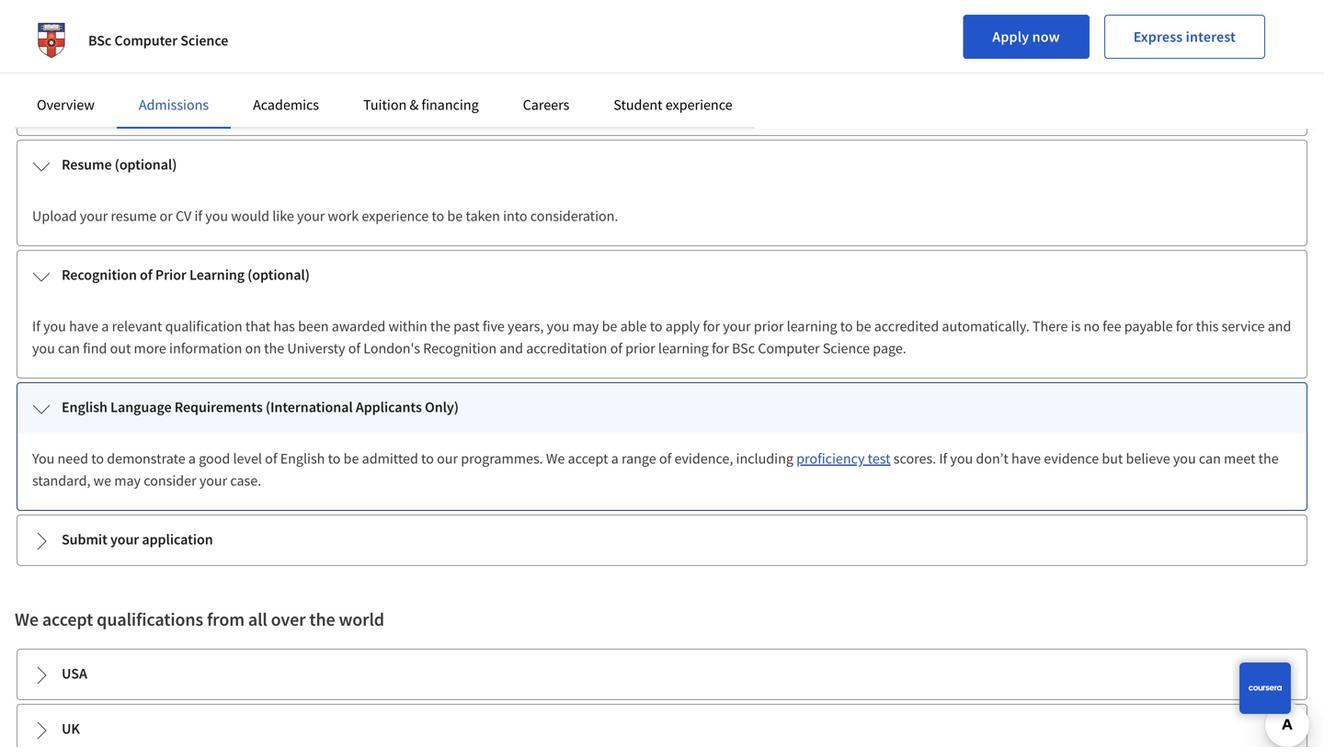 Task type: locate. For each thing, give the bounding box(es) containing it.
on
[[245, 339, 261, 358]]

motivation
[[157, 97, 224, 115]]

0 vertical spatial have
[[69, 317, 99, 336]]

your inside scores. if you don't have evidence but believe you can meet the standard, we may consider your case.
[[199, 472, 227, 490]]

1 vertical spatial experience
[[362, 207, 429, 225]]

0 horizontal spatial learning
[[658, 339, 709, 358]]

0 horizontal spatial bsc
[[88, 31, 112, 50]]

0 vertical spatial if
[[32, 317, 40, 336]]

a left good
[[188, 450, 196, 468]]

english up need
[[62, 398, 108, 417]]

0 vertical spatial may
[[573, 317, 599, 336]]

have up 'find'
[[69, 317, 99, 336]]

can inside scores. if you don't have evidence but believe you can meet the standard, we may consider your case.
[[1199, 450, 1221, 468]]

have right don't
[[1012, 450, 1041, 468]]

your inside dropdown button
[[110, 531, 139, 549]]

academics
[[253, 96, 319, 114]]

may inside if you have a relevant qualification that has been awarded within the past five years, you may be able to apply for your prior learning to be accredited automatically. there is no fee payable for this service and you can find out more information on the universty of london's recognition and accreditation of prior learning for bsc computer science page.
[[573, 317, 599, 336]]

1 vertical spatial bsc
[[645, 97, 668, 115]]

for left this on the right
[[1176, 317, 1193, 336]]

scores.
[[894, 450, 936, 468]]

words.
[[1043, 97, 1084, 115]]

can left 'find'
[[58, 339, 80, 358]]

believe
[[1126, 450, 1171, 468]]

apply now button
[[963, 15, 1090, 59]]

2 vertical spatial computer
[[758, 339, 820, 358]]

0 vertical spatial can
[[58, 339, 80, 358]]

english inside dropdown button
[[62, 398, 108, 417]]

and down years,
[[500, 339, 523, 358]]

can left meet
[[1199, 450, 1221, 468]]

you
[[32, 450, 55, 468]]

able
[[620, 317, 647, 336]]

recognition down past at the top of page
[[423, 339, 497, 358]]

science left page.
[[823, 339, 870, 358]]

if you have a relevant qualification that has been awarded within the past five years, you may be able to apply for your prior learning to be accredited automatically. there is no fee payable for this service and you can find out more information on the universty of london's recognition and accreditation of prior learning for bsc computer science page.
[[32, 317, 1292, 358]]

of down able
[[610, 339, 623, 358]]

consider
[[144, 472, 196, 490]]

1 horizontal spatial bsc
[[645, 97, 668, 115]]

experience right work
[[362, 207, 429, 225]]

1 vertical spatial may
[[114, 472, 141, 490]]

cv
[[176, 207, 192, 225]]

1 horizontal spatial if
[[939, 450, 948, 468]]

from
[[207, 608, 245, 631]]

0 vertical spatial english
[[62, 398, 108, 417]]

your right upload
[[80, 207, 108, 225]]

0 horizontal spatial science
[[180, 31, 228, 50]]

and right the service
[[1268, 317, 1292, 336]]

1 vertical spatial submit
[[62, 531, 107, 549]]

have inside if you have a relevant qualification that has been awarded within the past five years, you may be able to apply for your prior learning to be accredited automatically. there is no fee payable for this service and you can find out more information on the universty of london's recognition and accreditation of prior learning for bsc computer science page.
[[69, 317, 99, 336]]

(optional) up resume
[[115, 155, 177, 174]]

1 horizontal spatial we
[[546, 450, 565, 468]]

0 vertical spatial (optional)
[[115, 155, 177, 174]]

submit you letter of motivation to provide details of why you want to study the university of london bsc computer science degree. this should be a maximum of 250 words.
[[32, 97, 1084, 115]]

of left london
[[580, 97, 592, 115]]

1 vertical spatial accept
[[42, 608, 93, 631]]

that
[[245, 317, 271, 336]]

accept left range
[[568, 450, 608, 468]]

english down (international
[[280, 450, 325, 468]]

submit your application
[[62, 531, 213, 549]]

(optional) up has
[[248, 266, 310, 284]]

science left degree.
[[736, 97, 783, 115]]

0 vertical spatial experience
[[666, 96, 733, 114]]

to up we
[[91, 450, 104, 468]]

qualifications
[[97, 608, 203, 631]]

bsc
[[88, 31, 112, 50], [645, 97, 668, 115], [732, 339, 755, 358]]

1 horizontal spatial may
[[573, 317, 599, 336]]

would
[[231, 207, 270, 225]]

0 horizontal spatial have
[[69, 317, 99, 336]]

1 horizontal spatial science
[[736, 97, 783, 115]]

prior down able
[[626, 339, 656, 358]]

computer
[[114, 31, 178, 50], [671, 97, 733, 115], [758, 339, 820, 358]]

0 horizontal spatial may
[[114, 472, 141, 490]]

provide
[[242, 97, 289, 115]]

0 horizontal spatial and
[[500, 339, 523, 358]]

student experience
[[614, 96, 733, 114]]

prior right apply
[[754, 317, 784, 336]]

service
[[1222, 317, 1265, 336]]

language
[[110, 398, 172, 417]]

find
[[83, 339, 107, 358]]

can inside if you have a relevant qualification that has been awarded within the past five years, you may be able to apply for your prior learning to be accredited automatically. there is no fee payable for this service and you can find out more information on the universty of london's recognition and accreditation of prior learning for bsc computer science page.
[[58, 339, 80, 358]]

out
[[110, 339, 131, 358]]

science right letter
[[180, 31, 228, 50]]

0 vertical spatial submit
[[32, 97, 77, 115]]

you left letter
[[80, 97, 103, 115]]

your down good
[[199, 472, 227, 490]]

0 horizontal spatial (optional)
[[115, 155, 177, 174]]

you up accreditation
[[547, 317, 570, 336]]

1 vertical spatial we
[[15, 608, 39, 631]]

0 horizontal spatial we
[[15, 608, 39, 631]]

work
[[328, 207, 359, 225]]

0 vertical spatial and
[[1268, 317, 1292, 336]]

or
[[160, 207, 173, 225]]

0 vertical spatial computer
[[114, 31, 178, 50]]

0 horizontal spatial recognition
[[62, 266, 137, 284]]

a left maximum
[[927, 97, 934, 115]]

now
[[1033, 28, 1060, 46]]

submit down university of london logo
[[32, 97, 77, 115]]

may right we
[[114, 472, 141, 490]]

your right apply
[[723, 317, 751, 336]]

a up 'find'
[[102, 317, 109, 336]]

but
[[1102, 450, 1123, 468]]

1 vertical spatial if
[[939, 450, 948, 468]]

can
[[58, 339, 80, 358], [1199, 450, 1221, 468]]

submit for submit your application
[[62, 531, 107, 549]]

0 horizontal spatial prior
[[626, 339, 656, 358]]

degree.
[[786, 97, 832, 115]]

usa
[[62, 665, 87, 683]]

level
[[233, 450, 262, 468]]

a left range
[[611, 450, 619, 468]]

0 vertical spatial learning
[[787, 317, 837, 336]]

experience right "student"
[[666, 96, 733, 114]]

tuition & financing link
[[363, 96, 479, 114]]

you left &
[[380, 97, 402, 115]]

resume
[[62, 155, 112, 174]]

requirements
[[174, 398, 263, 417]]

0 vertical spatial prior
[[754, 317, 784, 336]]

want
[[405, 97, 436, 115]]

careers link
[[523, 96, 570, 114]]

submit inside dropdown button
[[62, 531, 107, 549]]

learning
[[787, 317, 837, 336], [658, 339, 709, 358]]

meet
[[1224, 450, 1256, 468]]

evidence
[[1044, 450, 1099, 468]]

recognition up the relevant
[[62, 266, 137, 284]]

information
[[169, 339, 242, 358]]

be left admitted
[[344, 450, 359, 468]]

0 horizontal spatial experience
[[362, 207, 429, 225]]

have
[[69, 317, 99, 336], [1012, 450, 1041, 468]]

1 vertical spatial english
[[280, 450, 325, 468]]

1 horizontal spatial accept
[[568, 450, 608, 468]]

london
[[595, 97, 642, 115]]

1 horizontal spatial recognition
[[423, 339, 497, 358]]

2 horizontal spatial computer
[[758, 339, 820, 358]]

good
[[199, 450, 230, 468]]

submit
[[32, 97, 77, 115], [62, 531, 107, 549]]

2 vertical spatial science
[[823, 339, 870, 358]]

1 horizontal spatial can
[[1199, 450, 1221, 468]]

of left 250
[[1003, 97, 1015, 115]]

1 horizontal spatial computer
[[671, 97, 733, 115]]

experience
[[666, 96, 733, 114], [362, 207, 429, 225]]

the inside scores. if you don't have evidence but believe you can meet the standard, we may consider your case.
[[1259, 450, 1279, 468]]

of right letter
[[141, 97, 154, 115]]

years,
[[508, 317, 544, 336]]

there
[[1033, 317, 1068, 336]]

motivation
[[62, 45, 129, 63]]

like
[[272, 207, 294, 225]]

proficiency test link
[[797, 450, 891, 468]]

1 horizontal spatial have
[[1012, 450, 1041, 468]]

accept
[[568, 450, 608, 468], [42, 608, 93, 631]]

1 horizontal spatial (optional)
[[248, 266, 310, 284]]

1 vertical spatial (optional)
[[248, 266, 310, 284]]

1 vertical spatial science
[[736, 97, 783, 115]]

2 horizontal spatial science
[[823, 339, 870, 358]]

1 vertical spatial and
[[500, 339, 523, 358]]

accreditation
[[526, 339, 607, 358]]

1 vertical spatial recognition
[[423, 339, 497, 358]]

may up accreditation
[[573, 317, 599, 336]]

1 vertical spatial can
[[1199, 450, 1221, 468]]

1 horizontal spatial experience
[[666, 96, 733, 114]]

to
[[226, 97, 239, 115], [439, 97, 452, 115], [432, 207, 444, 225], [650, 317, 663, 336], [840, 317, 853, 336], [91, 450, 104, 468], [328, 450, 341, 468], [421, 450, 434, 468]]

submit your application button
[[17, 516, 1307, 566]]

uk
[[62, 720, 80, 739]]

the right meet
[[1259, 450, 1279, 468]]

0 horizontal spatial if
[[32, 317, 40, 336]]

details
[[292, 97, 333, 115]]

0 horizontal spatial can
[[58, 339, 80, 358]]

admissions
[[139, 96, 209, 114]]

we
[[94, 472, 111, 490]]

over
[[271, 608, 306, 631]]

0 horizontal spatial english
[[62, 398, 108, 417]]

letter
[[106, 97, 138, 115]]

2 vertical spatial bsc
[[732, 339, 755, 358]]

to left taken
[[432, 207, 444, 225]]

submit down we
[[62, 531, 107, 549]]

your left application
[[110, 531, 139, 549]]

(optional) inside dropdown button
[[115, 155, 177, 174]]

the left past at the top of page
[[430, 317, 451, 336]]

submit for submit you letter of motivation to provide details of why you want to study the university of london bsc computer science degree. this should be a maximum of 250 words.
[[32, 97, 77, 115]]

applicants
[[356, 398, 422, 417]]

1 vertical spatial have
[[1012, 450, 1041, 468]]

resume
[[111, 207, 157, 225]]

you
[[80, 97, 103, 115], [380, 97, 402, 115], [205, 207, 228, 225], [43, 317, 66, 336], [547, 317, 570, 336], [32, 339, 55, 358], [950, 450, 973, 468], [1173, 450, 1196, 468]]

english language requirements (international applicants only)
[[62, 398, 459, 417]]

prior
[[754, 317, 784, 336], [626, 339, 656, 358]]

0 vertical spatial accept
[[568, 450, 608, 468]]

1 horizontal spatial learning
[[787, 317, 837, 336]]

0 vertical spatial recognition
[[62, 266, 137, 284]]

1 vertical spatial learning
[[658, 339, 709, 358]]

2 horizontal spatial bsc
[[732, 339, 755, 358]]

1 vertical spatial computer
[[671, 97, 733, 115]]

of right level
[[265, 450, 277, 468]]

0 vertical spatial bsc
[[88, 31, 112, 50]]

of left prior
[[140, 266, 152, 284]]

resume (optional)
[[62, 155, 177, 174]]

accept up usa
[[42, 608, 93, 631]]

bsc inside if you have a relevant qualification that has been awarded within the past five years, you may be able to apply for your prior learning to be accredited automatically. there is no fee payable for this service and you can find out more information on the universty of london's recognition and accreditation of prior learning for bsc computer science page.
[[732, 339, 755, 358]]



Task type: vqa. For each thing, say whether or not it's contained in the screenshot.
WHAT DO YOU WANT TO LEARN? text box
no



Task type: describe. For each thing, give the bounding box(es) containing it.
your inside if you have a relevant qualification that has been awarded within the past five years, you may be able to apply for your prior learning to be accredited automatically. there is no fee payable for this service and you can find out more information on the universty of london's recognition and accreditation of prior learning for bsc computer science page.
[[723, 317, 751, 336]]

you left 'find'
[[32, 339, 55, 358]]

0 horizontal spatial accept
[[42, 608, 93, 631]]

study
[[455, 97, 489, 115]]

awarded
[[332, 317, 386, 336]]

to left admitted
[[328, 450, 341, 468]]

express interest
[[1134, 28, 1236, 46]]

letter
[[132, 45, 169, 63]]

need
[[58, 450, 88, 468]]

recognition of prior learning (optional) button
[[17, 251, 1307, 301]]

page.
[[873, 339, 907, 358]]

into
[[503, 207, 528, 225]]

1 horizontal spatial english
[[280, 450, 325, 468]]

apply now
[[993, 28, 1060, 46]]

scores. if you don't have evidence but believe you can meet the standard, we may consider your case.
[[32, 450, 1279, 490]]

taken
[[466, 207, 500, 225]]

is
[[1071, 317, 1081, 336]]

you right believe
[[1173, 450, 1196, 468]]

relevant
[[112, 317, 162, 336]]

world
[[339, 608, 384, 631]]

range
[[622, 450, 656, 468]]

application
[[142, 531, 213, 549]]

0 vertical spatial science
[[180, 31, 228, 50]]

you left the relevant
[[43, 317, 66, 336]]

has
[[274, 317, 295, 336]]

tuition
[[363, 96, 407, 114]]

you need to demonstrate a good level of english to be admitted to our programmes. we accept a range of evidence, including proficiency test
[[32, 450, 891, 468]]

&
[[410, 96, 419, 114]]

be left able
[[602, 317, 617, 336]]

uk button
[[17, 705, 1307, 748]]

case.
[[230, 472, 261, 490]]

student
[[614, 96, 663, 114]]

science inside if you have a relevant qualification that has been awarded within the past five years, you may be able to apply for your prior learning to be accredited automatically. there is no fee payable for this service and you can find out more information on the universty of london's recognition and accreditation of prior learning for bsc computer science page.
[[823, 339, 870, 358]]

been
[[298, 317, 329, 336]]

payable
[[1125, 317, 1173, 336]]

express interest button
[[1104, 15, 1266, 59]]

if inside if you have a relevant qualification that has been awarded within the past five years, you may be able to apply for your prior learning to be accredited automatically. there is no fee payable for this service and you can find out more information on the universty of london's recognition and accreditation of prior learning for bsc computer science page.
[[32, 317, 40, 336]]

evidence,
[[675, 450, 733, 468]]

of left the why
[[336, 97, 348, 115]]

of right range
[[659, 450, 672, 468]]

of inside dropdown button
[[140, 266, 152, 284]]

you right the if
[[205, 207, 228, 225]]

of down awarded
[[348, 339, 361, 358]]

don't
[[976, 450, 1009, 468]]

for right apply
[[703, 317, 720, 336]]

programmes.
[[461, 450, 543, 468]]

prior
[[155, 266, 187, 284]]

all
[[248, 608, 267, 631]]

recognition of prior learning (optional)
[[62, 266, 310, 284]]

tuition & financing
[[363, 96, 479, 114]]

demonstrate
[[107, 450, 186, 468]]

within
[[389, 317, 427, 336]]

1 horizontal spatial and
[[1268, 317, 1292, 336]]

be right should
[[909, 97, 924, 115]]

0 horizontal spatial computer
[[114, 31, 178, 50]]

to right able
[[650, 317, 663, 336]]

this
[[1196, 317, 1219, 336]]

a inside if you have a relevant qualification that has been awarded within the past five years, you may be able to apply for your prior learning to be accredited automatically. there is no fee payable for this service and you can find out more information on the universty of london's recognition and accreditation of prior learning for bsc computer science page.
[[102, 317, 109, 336]]

1 vertical spatial prior
[[626, 339, 656, 358]]

test
[[868, 450, 891, 468]]

to left accredited
[[840, 317, 853, 336]]

more
[[134, 339, 166, 358]]

proficiency
[[797, 450, 865, 468]]

interest
[[1186, 28, 1236, 46]]

to right the want
[[439, 97, 452, 115]]

why
[[351, 97, 377, 115]]

london's
[[364, 339, 420, 358]]

have inside scores. if you don't have evidence but believe you can meet the standard, we may consider your case.
[[1012, 450, 1041, 468]]

your right "like"
[[297, 207, 325, 225]]

accredited
[[874, 317, 939, 336]]

(optional) inside dropdown button
[[248, 266, 310, 284]]

admitted
[[362, 450, 418, 468]]

qualification
[[165, 317, 242, 336]]

overview link
[[37, 96, 95, 114]]

the right over
[[309, 608, 335, 631]]

university of london logo image
[[29, 18, 74, 63]]

english language requirements (international applicants only) button
[[17, 384, 1307, 433]]

our
[[437, 450, 458, 468]]

for up english language requirements (international applicants only) dropdown button
[[712, 339, 729, 358]]

past
[[454, 317, 480, 336]]

(international
[[266, 398, 353, 417]]

recognition inside if you have a relevant qualification that has been awarded within the past five years, you may be able to apply for your prior learning to be accredited automatically. there is no fee payable for this service and you can find out more information on the universty of london's recognition and accreditation of prior learning for bsc computer science page.
[[423, 339, 497, 358]]

250
[[1018, 97, 1040, 115]]

may inside scores. if you don't have evidence but believe you can meet the standard, we may consider your case.
[[114, 472, 141, 490]]

standard,
[[32, 472, 91, 490]]

usa button
[[17, 650, 1307, 700]]

to left our
[[421, 450, 434, 468]]

admissions link
[[139, 96, 209, 114]]

1 horizontal spatial prior
[[754, 317, 784, 336]]

recognition inside dropdown button
[[62, 266, 137, 284]]

financing
[[422, 96, 479, 114]]

to left provide
[[226, 97, 239, 115]]

fee
[[1103, 317, 1122, 336]]

should
[[864, 97, 906, 115]]

learning
[[189, 266, 245, 284]]

0 vertical spatial we
[[546, 450, 565, 468]]

you left don't
[[950, 450, 973, 468]]

motivation letter
[[62, 45, 169, 63]]

be left accredited
[[856, 317, 871, 336]]

student experience link
[[614, 96, 733, 114]]

motivation letter button
[[17, 30, 1307, 80]]

overview
[[37, 96, 95, 114]]

the right study
[[492, 97, 512, 115]]

we accept qualifications from all over the world
[[15, 608, 384, 631]]

careers
[[523, 96, 570, 114]]

university
[[515, 97, 577, 115]]

be left taken
[[447, 207, 463, 225]]

including
[[736, 450, 794, 468]]

if inside scores. if you don't have evidence but believe you can meet the standard, we may consider your case.
[[939, 450, 948, 468]]

five
[[483, 317, 505, 336]]

resume (optional) button
[[17, 141, 1307, 190]]

apply
[[666, 317, 700, 336]]

the right on
[[264, 339, 284, 358]]

computer inside if you have a relevant qualification that has been awarded within the past five years, you may be able to apply for your prior learning to be accredited automatically. there is no fee payable for this service and you can find out more information on the universty of london's recognition and accreditation of prior learning for bsc computer science page.
[[758, 339, 820, 358]]

if
[[194, 207, 202, 225]]

this
[[835, 97, 861, 115]]



